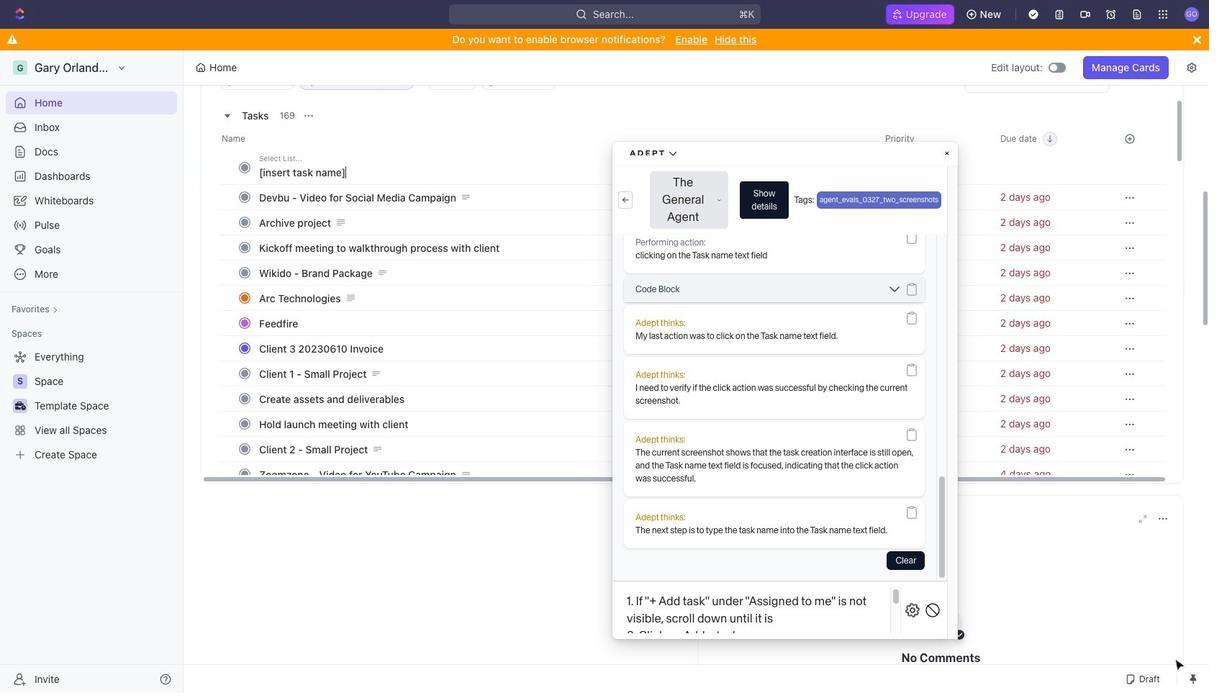 Task type: locate. For each thing, give the bounding box(es) containing it.
tree
[[6, 345, 177, 466]]

1 set priority image from the top
[[877, 184, 992, 210]]

Task name or type '/' for commands text field
[[259, 161, 679, 184]]

2 set priority image from the top
[[877, 235, 992, 261]]

8 set priority image from the top
[[877, 436, 992, 462]]

sidebar navigation
[[0, 50, 186, 693]]

6 set priority image from the top
[[877, 386, 992, 412]]

set priority image
[[877, 184, 992, 210], [877, 235, 992, 261], [877, 260, 992, 286], [877, 310, 992, 336], [877, 361, 992, 387], [877, 386, 992, 412], [877, 411, 992, 437], [877, 436, 992, 462], [877, 461, 992, 487]]



Task type: describe. For each thing, give the bounding box(es) containing it.
4 set priority image from the top
[[877, 310, 992, 336]]

gary orlando's workspace, , element
[[13, 60, 27, 75]]

tree inside sidebar navigation
[[6, 345, 177, 466]]

9 set priority image from the top
[[877, 461, 992, 487]]

business time image
[[15, 402, 26, 410]]

space, , element
[[13, 374, 27, 389]]

5 set priority image from the top
[[877, 361, 992, 387]]

7 set priority image from the top
[[877, 411, 992, 437]]

3 set priority image from the top
[[877, 260, 992, 286]]



Task type: vqa. For each thing, say whether or not it's contained in the screenshot.
TREE in SIDEBAR navigation
yes



